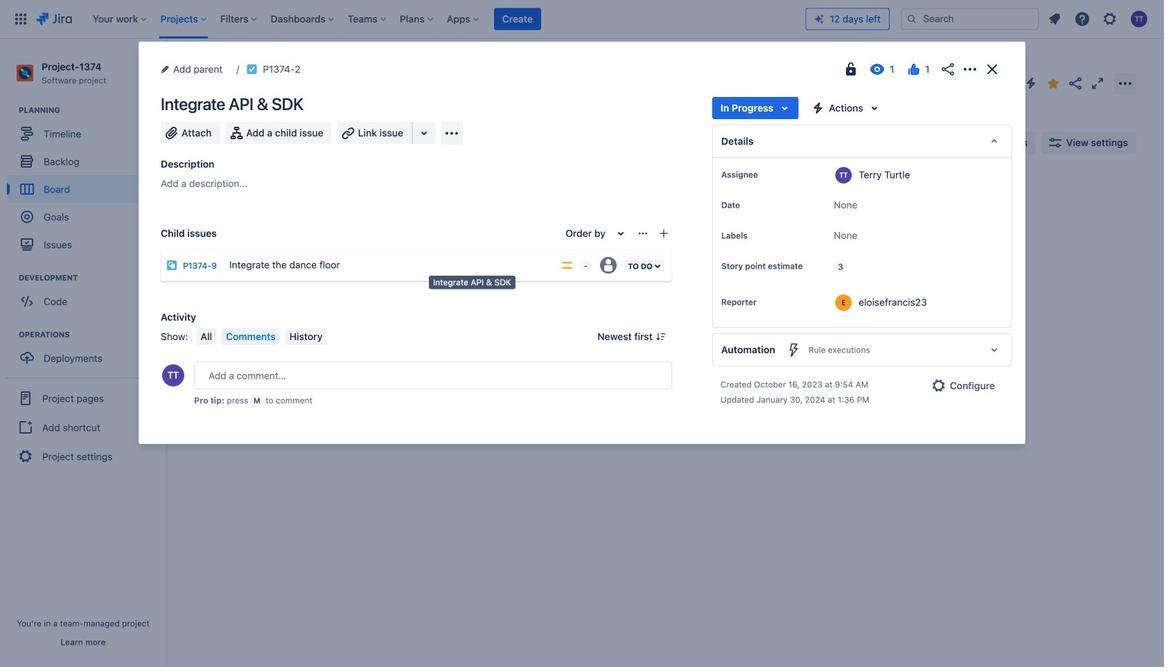 Task type: vqa. For each thing, say whether or not it's contained in the screenshot.
heading
yes



Task type: describe. For each thing, give the bounding box(es) containing it.
1 horizontal spatial task image
[[401, 281, 413, 292]]

2 heading from the top
[[19, 273, 166, 284]]

0 of 1 child issues complete image
[[532, 281, 543, 292]]

priority: medium image
[[561, 259, 574, 272]]

no restrictions image
[[843, 61, 860, 78]]

star p1374 board image
[[1045, 75, 1062, 92]]

add people image
[[341, 135, 358, 151]]

0 horizontal spatial task image
[[246, 64, 257, 75]]

link web pages and more image
[[416, 125, 433, 141]]

sidebar element
[[0, 39, 166, 668]]

actions image
[[962, 61, 979, 78]]

3 heading from the top
[[19, 329, 166, 341]]

details element
[[713, 125, 1012, 158]]

enter full screen image
[[1090, 75, 1107, 92]]

Search field
[[901, 8, 1040, 30]]

create child image
[[659, 228, 670, 239]]

automation element
[[713, 333, 1012, 367]]



Task type: locate. For each thing, give the bounding box(es) containing it.
1 heading from the top
[[19, 105, 166, 116]]

0 vertical spatial heading
[[19, 105, 166, 116]]

2 vertical spatial heading
[[19, 329, 166, 341]]

0 of 1 child issues complete image
[[532, 281, 543, 292]]

heading
[[19, 105, 166, 116], [19, 273, 166, 284], [19, 329, 166, 341]]

issue type: subtask image
[[166, 260, 177, 271]]

add app image
[[444, 125, 460, 142]]

task image
[[246, 64, 257, 75], [401, 281, 413, 292]]

copy link to issue image
[[298, 63, 309, 74]]

tooltip
[[429, 276, 516, 290]]

1 vertical spatial task image
[[401, 281, 413, 292]]

menu bar
[[194, 329, 330, 345]]

Add a comment… field
[[194, 362, 672, 390]]

primary element
[[8, 0, 806, 38]]

search image
[[907, 14, 918, 25]]

issue actions image
[[638, 228, 649, 239]]

banner
[[0, 0, 1165, 39]]

group
[[7, 105, 166, 263], [7, 273, 166, 320], [7, 329, 166, 377], [6, 378, 161, 476]]

0 vertical spatial task image
[[246, 64, 257, 75]]

dialog
[[139, 42, 1026, 444]]

close image
[[984, 61, 1001, 78]]

goal image
[[21, 211, 33, 223]]

Search this board text field
[[196, 130, 259, 155]]

jira image
[[36, 11, 72, 27], [36, 11, 72, 27]]

1 vertical spatial heading
[[19, 273, 166, 284]]



